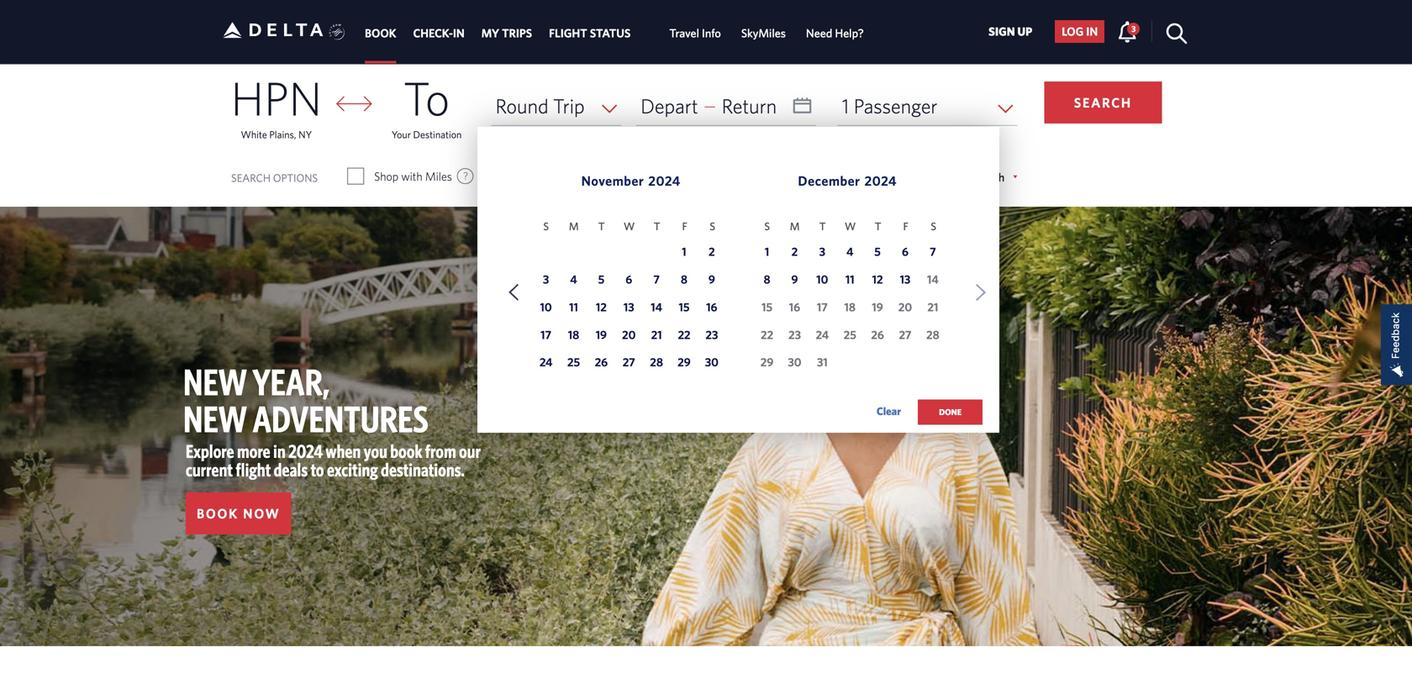 Task type: locate. For each thing, give the bounding box(es) containing it.
22 down 15 link
[[678, 328, 691, 342]]

24 down 17 link
[[539, 355, 553, 369]]

1 8 from the left
[[681, 272, 688, 286]]

1 s from the left
[[543, 220, 549, 233]]

16 right 15 link
[[706, 300, 717, 314]]

0 vertical spatial 26
[[871, 328, 884, 342]]

29
[[678, 355, 691, 369], [761, 355, 774, 369]]

0 horizontal spatial 29
[[678, 355, 691, 369]]

0 horizontal spatial f
[[682, 220, 687, 233]]

ny
[[299, 129, 312, 140]]

0 horizontal spatial travel
[[669, 26, 699, 40]]

dates
[[694, 169, 720, 183]]

12 for 12 "link" to the top
[[872, 272, 883, 286]]

2024 right december
[[865, 173, 897, 188]]

1 vertical spatial 10 link
[[535, 298, 557, 320]]

1 horizontal spatial 3
[[819, 245, 825, 259]]

1 horizontal spatial 14
[[927, 272, 939, 286]]

our
[[459, 440, 481, 462]]

0 horizontal spatial m
[[569, 220, 579, 233]]

need help? link
[[806, 18, 864, 48]]

1 horizontal spatial cards
[[959, 17, 991, 31]]

you
[[364, 440, 387, 462]]

t down december 2024
[[875, 220, 881, 233]]

2 1 link from the left
[[756, 243, 778, 264]]

in
[[453, 26, 465, 40]]

1 down flexible
[[765, 245, 769, 259]]

delta air lines image
[[223, 4, 324, 56]]

4
[[846, 245, 854, 259], [570, 272, 577, 286]]

0 vertical spatial 21
[[927, 300, 938, 314]]

30 left 31
[[788, 355, 802, 369]]

0 horizontal spatial 11
[[569, 300, 578, 314]]

26 link
[[590, 353, 612, 375]]

more
[[237, 440, 270, 462]]

december 2024
[[798, 173, 897, 188]]

1 2 from the left
[[709, 245, 715, 259]]

7 up "14" link
[[653, 272, 660, 286]]

4 link down december 2024
[[839, 243, 861, 264]]

0 vertical spatial book
[[365, 26, 396, 40]]

1 horizontal spatial m
[[790, 220, 800, 233]]

2 link
[[701, 243, 723, 264], [784, 243, 806, 264]]

23
[[706, 328, 718, 342], [788, 328, 801, 342]]

cards
[[859, 17, 891, 31], [959, 17, 991, 31]]

1 up 15 link
[[682, 245, 686, 259]]

10 up 17 link
[[540, 300, 552, 314]]

26
[[871, 328, 884, 342], [595, 355, 608, 369]]

cards right amex
[[859, 17, 891, 31]]

2024 left dates
[[648, 173, 681, 188]]

12 for the bottom 12 "link"
[[596, 300, 607, 314]]

year,
[[252, 360, 329, 403]]

2 link down december
[[784, 243, 806, 264]]

5 down december 2024
[[874, 245, 881, 259]]

hpn
[[231, 70, 322, 125]]

1 link down flexible
[[756, 243, 778, 264]]

search options
[[231, 172, 318, 184]]

1 vertical spatial 5
[[598, 272, 604, 286]]

2 w from the left
[[845, 220, 856, 233]]

3 left fees
[[1131, 24, 1136, 33]]

1 horizontal spatial book
[[365, 26, 396, 40]]

4 link up 18 'link' on the left of page
[[563, 270, 585, 292]]

1 horizontal spatial 2024
[[648, 173, 681, 188]]

1 Passenger field
[[838, 87, 1017, 126]]

t down december
[[819, 220, 826, 233]]

4 t from the left
[[875, 220, 881, 233]]

t
[[598, 220, 605, 233], [654, 220, 660, 233], [819, 220, 826, 233], [875, 220, 881, 233]]

1 horizontal spatial in
[[1086, 24, 1098, 38]]

book
[[390, 440, 422, 462]]

m down refundable fares
[[569, 220, 579, 233]]

1 30 from the left
[[705, 355, 719, 369]]

s down advanced
[[931, 220, 936, 233]]

17
[[817, 300, 828, 314], [541, 328, 551, 342]]

calendar expanded, use arrow keys to select date application
[[478, 127, 1000, 443]]

search for search
[[1074, 95, 1132, 110]]

1 vertical spatial in
[[273, 440, 286, 462]]

2 f from the left
[[903, 220, 908, 233]]

bag
[[1076, 17, 1097, 31]]

2 15 from the left
[[762, 300, 773, 314]]

1 horizontal spatial 5
[[874, 245, 881, 259]]

2024 for november 2024
[[648, 173, 681, 188]]

my
[[481, 26, 499, 40]]

s down dates
[[710, 220, 715, 233]]

5
[[874, 245, 881, 259], [598, 272, 604, 286]]

21
[[927, 300, 938, 314], [651, 328, 662, 342]]

w down december 2024
[[845, 220, 856, 233]]

29 left 31
[[761, 355, 774, 369]]

flight status link
[[549, 18, 631, 48]]

1 horizontal spatial 8
[[764, 272, 771, 286]]

1 horizontal spatial 10
[[816, 272, 828, 286]]

1 horizontal spatial 9 link
[[784, 270, 806, 292]]

2024 inside explore more in 2024 when you book from our current flight deals to exciting destinations.
[[289, 440, 323, 462]]

1 horizontal spatial 1
[[765, 245, 769, 259]]

3 down december
[[819, 245, 825, 259]]

Round Trip field
[[491, 87, 621, 126]]

1 vertical spatial 10
[[540, 300, 552, 314]]

search down log in button at top
[[1074, 95, 1132, 110]]

1 link
[[673, 243, 695, 264], [756, 243, 778, 264]]

10 link up 17 link
[[535, 298, 557, 320]]

3 t from the left
[[819, 220, 826, 233]]

7 link down advanced
[[922, 243, 944, 264]]

w down november 2024
[[624, 220, 635, 233]]

0 vertical spatial 3 link
[[1117, 20, 1140, 42]]

3 for the middle 3 link
[[819, 245, 825, 259]]

7 down advanced
[[930, 245, 936, 259]]

1 2 link from the left
[[701, 243, 723, 264]]

gift cards link
[[908, 17, 991, 31]]

1 horizontal spatial 9
[[791, 272, 798, 286]]

explore
[[186, 440, 234, 462]]

explore more in 2024 when you book from our current flight deals to exciting destinations.
[[186, 440, 481, 480]]

2 16 from the left
[[789, 300, 800, 314]]

3 link down december
[[811, 243, 833, 264]]

1 left passenger
[[842, 94, 849, 118]]

2 2 link from the left
[[784, 243, 806, 264]]

1 1 link from the left
[[673, 243, 695, 264]]

23 down 16 link
[[706, 328, 718, 342]]

2 23 from the left
[[788, 328, 801, 342]]

2 m from the left
[[790, 220, 800, 233]]

4 down december 2024
[[846, 245, 854, 259]]

15 right "14" link
[[679, 300, 690, 314]]

0 horizontal spatial 23
[[706, 328, 718, 342]]

15 right 16 link
[[762, 300, 773, 314]]

0 vertical spatial 27
[[899, 328, 912, 342]]

1 horizontal spatial 5 link
[[867, 243, 889, 264]]

1 vertical spatial 18
[[568, 328, 579, 342]]

2 9 from the left
[[791, 272, 798, 286]]

0 horizontal spatial 8 link
[[673, 270, 695, 292]]

0 vertical spatial 20
[[898, 300, 912, 314]]

1 vertical spatial 12
[[596, 300, 607, 314]]

0 horizontal spatial 30
[[705, 355, 719, 369]]

0 horizontal spatial 12 link
[[590, 298, 612, 320]]

0 horizontal spatial 10 link
[[535, 298, 557, 320]]

1 horizontal spatial 15
[[762, 300, 773, 314]]

1 m from the left
[[569, 220, 579, 233]]

23 right 23 link
[[788, 328, 801, 342]]

advanced search
[[919, 170, 1005, 184]]

amex
[[823, 17, 856, 31]]

2024 for december 2024
[[865, 173, 897, 188]]

0 vertical spatial 25
[[844, 328, 856, 342]]

3 up 17 link
[[543, 272, 549, 286]]

6 for 6 'link' to the left
[[626, 272, 632, 286]]

1 horizontal spatial 18
[[844, 300, 856, 314]]

17 left 18 'link' on the left of page
[[541, 328, 551, 342]]

1 vertical spatial 21
[[651, 328, 662, 342]]

9
[[708, 272, 715, 286], [791, 272, 798, 286]]

1 w from the left
[[624, 220, 635, 233]]

0 vertical spatial 4
[[846, 245, 854, 259]]

1 vertical spatial 27
[[623, 355, 635, 369]]

1 horizontal spatial 12 link
[[867, 270, 889, 292]]

24 up 31
[[816, 328, 829, 342]]

destination
[[413, 129, 462, 140]]

2 horizontal spatial 3 link
[[1117, 20, 1140, 42]]

2 30 from the left
[[788, 355, 802, 369]]

search inside button
[[1074, 95, 1132, 110]]

1 horizontal spatial 25
[[844, 328, 856, 342]]

1 link up 15 link
[[673, 243, 695, 264]]

0 vertical spatial 7
[[930, 245, 936, 259]]

1 horizontal spatial 29
[[761, 355, 774, 369]]

sign up link
[[982, 20, 1039, 43]]

22
[[678, 328, 691, 342], [761, 328, 773, 342]]

1 horizontal spatial 22
[[761, 328, 773, 342]]

check-in
[[413, 26, 465, 40]]

22 right 23 link
[[761, 328, 773, 342]]

book for book now
[[197, 506, 239, 521]]

10 link
[[811, 270, 833, 292], [535, 298, 557, 320]]

3
[[1131, 24, 1136, 33], [819, 245, 825, 259], [543, 272, 549, 286]]

0 horizontal spatial 5
[[598, 272, 604, 286]]

flights link
[[231, 11, 293, 36]]

1 horizontal spatial 21
[[927, 300, 938, 314]]

0 vertical spatial 7 link
[[922, 243, 944, 264]]

20 inside 20 link
[[622, 328, 636, 342]]

0 vertical spatial 6 link
[[894, 243, 916, 264]]

plains,
[[269, 129, 296, 140]]

vacation
[[524, 16, 571, 30]]

book tab panel
[[0, 43, 1412, 443]]

1 horizontal spatial 2
[[792, 245, 798, 259]]

s down flexible
[[764, 220, 770, 233]]

0 horizontal spatial book
[[197, 506, 239, 521]]

3 for bottommost 3 link
[[543, 272, 549, 286]]

15
[[679, 300, 690, 314], [762, 300, 773, 314]]

1 horizontal spatial f
[[903, 220, 908, 233]]

f for november 2024
[[682, 220, 687, 233]]

0 vertical spatial 11
[[846, 272, 855, 286]]

7 link
[[922, 243, 944, 264], [646, 270, 667, 292]]

5 link up 19 link
[[590, 270, 612, 292]]

3 link up 17 link
[[535, 270, 557, 292]]

1 f from the left
[[682, 220, 687, 233]]

0 horizontal spatial 14
[[651, 300, 662, 314]]

search
[[971, 170, 1005, 184]]

s down refundable
[[543, 220, 549, 233]]

0 horizontal spatial 2
[[709, 245, 715, 259]]

0 horizontal spatial 3 link
[[535, 270, 557, 292]]

0 horizontal spatial 19
[[596, 328, 607, 342]]

tab list
[[356, 0, 874, 63]]

t down november
[[598, 220, 605, 233]]

30 down 23 link
[[705, 355, 719, 369]]

travel
[[1111, 17, 1144, 31], [669, 26, 699, 40]]

2 horizontal spatial 1
[[842, 94, 849, 118]]

0 horizontal spatial 15
[[679, 300, 690, 314]]

1 horizontal spatial 11
[[846, 272, 855, 286]]

1 for november 2024
[[682, 245, 686, 259]]

10 up 31
[[816, 272, 828, 286]]

search down white
[[231, 172, 271, 184]]

need help?
[[806, 26, 864, 40]]

2 2 from the left
[[792, 245, 798, 259]]

13 link
[[894, 270, 916, 292], [618, 298, 640, 320]]

delta
[[791, 17, 820, 31]]

2 for november 2024
[[709, 245, 715, 259]]

1 vertical spatial 25
[[567, 355, 580, 369]]

0 horizontal spatial 6
[[626, 272, 632, 286]]

1 vertical spatial 3
[[819, 245, 825, 259]]

1 horizontal spatial 7
[[930, 245, 936, 259]]

2
[[709, 245, 715, 259], [792, 245, 798, 259]]

5 link
[[867, 243, 889, 264], [590, 270, 612, 292]]

1 horizontal spatial 20
[[898, 300, 912, 314]]

28 down 21 link
[[650, 355, 663, 369]]

16 right 16 link
[[789, 300, 800, 314]]

1 vertical spatial 17
[[541, 328, 551, 342]]

2 link up 16 link
[[701, 243, 723, 264]]

0 horizontal spatial cards
[[859, 17, 891, 31]]

28 up done
[[926, 328, 940, 342]]

0 horizontal spatial w
[[624, 220, 635, 233]]

advanced
[[919, 170, 969, 184]]

to
[[311, 459, 324, 480]]

t down my dates are flexible option
[[654, 220, 660, 233]]

1 vertical spatial 24
[[539, 355, 553, 369]]

log in button
[[1055, 20, 1105, 43]]

book left the now
[[197, 506, 239, 521]]

clear
[[877, 405, 901, 417]]

My dates are flexible checkbox
[[648, 168, 664, 185]]

m for december
[[790, 220, 800, 233]]

22 link
[[673, 326, 695, 347]]

25
[[844, 328, 856, 342], [567, 355, 580, 369]]

3 link right &
[[1117, 20, 1140, 42]]

0 horizontal spatial 26
[[595, 355, 608, 369]]

10 link up 31
[[811, 270, 833, 292]]

0 horizontal spatial 1
[[682, 245, 686, 259]]

2 t from the left
[[654, 220, 660, 233]]

search
[[1074, 95, 1132, 110], [231, 172, 271, 184]]

18 inside 18 'link'
[[568, 328, 579, 342]]

clear button
[[877, 398, 901, 424]]

0 horizontal spatial 11 link
[[563, 298, 585, 320]]

november 2024
[[581, 173, 681, 188]]

trips
[[502, 26, 532, 40]]

1 22 from the left
[[678, 328, 691, 342]]

None text field
[[636, 87, 816, 126]]

when
[[326, 440, 361, 462]]

29 down '22' link on the left of the page
[[678, 355, 691, 369]]

0 horizontal spatial 2024
[[289, 440, 323, 462]]

4 up 18 'link' on the left of page
[[570, 272, 577, 286]]

travel right &
[[1111, 17, 1144, 31]]

1 16 from the left
[[706, 300, 717, 314]]

0 vertical spatial 17
[[817, 300, 828, 314]]

in
[[1086, 24, 1098, 38], [273, 440, 286, 462]]

trip
[[553, 94, 585, 118]]

0 vertical spatial 10
[[816, 272, 828, 286]]

travel left "info"
[[669, 26, 699, 40]]

2 vertical spatial 3
[[543, 272, 549, 286]]

9 link
[[701, 270, 723, 292], [784, 270, 806, 292]]

5 up 19 link
[[598, 272, 604, 286]]

23 link
[[701, 326, 723, 347]]

exciting
[[327, 459, 378, 480]]

17 up 31
[[817, 300, 828, 314]]

7 link up "14" link
[[646, 270, 667, 292]]

1 9 link from the left
[[701, 270, 723, 292]]

f
[[682, 220, 687, 233], [903, 220, 908, 233]]

0 horizontal spatial 21
[[651, 328, 662, 342]]

28 link
[[646, 353, 667, 375]]

1 vertical spatial book
[[197, 506, 239, 521]]

cards right gift at top right
[[959, 17, 991, 31]]

w
[[624, 220, 635, 233], [845, 220, 856, 233]]

book
[[365, 26, 396, 40], [197, 506, 239, 521]]

1 horizontal spatial 1 link
[[756, 243, 778, 264]]

travel info link
[[669, 18, 721, 48]]

0 horizontal spatial 8
[[681, 272, 688, 286]]

book right skyteam image
[[365, 26, 396, 40]]

26 up the clear button
[[871, 328, 884, 342]]

5 link down december 2024
[[867, 243, 889, 264]]

18 link
[[563, 326, 585, 347]]

1 cards from the left
[[859, 17, 891, 31]]

2024 left when
[[289, 440, 323, 462]]

search button
[[1044, 82, 1162, 124]]

0 horizontal spatial 7
[[653, 272, 660, 286]]

november
[[581, 173, 644, 188]]

log
[[1062, 24, 1084, 38]]

book link
[[365, 18, 396, 48]]

deals
[[274, 459, 308, 480]]

1 vertical spatial 20
[[622, 328, 636, 342]]

f for december 2024
[[903, 220, 908, 233]]

a
[[448, 16, 456, 30]]

m down december
[[790, 220, 800, 233]]

0 horizontal spatial 3
[[543, 272, 549, 286]]

6 for 6 'link' to the right
[[902, 245, 909, 259]]

27 down 20 link on the left of page
[[623, 355, 635, 369]]

27 up the clear button
[[899, 328, 912, 342]]

2 link for november 2024
[[701, 243, 723, 264]]

1 vertical spatial 6 link
[[618, 270, 640, 292]]

26 down 19 link
[[595, 355, 608, 369]]



Task type: vqa. For each thing, say whether or not it's contained in the screenshot.


Task type: describe. For each thing, give the bounding box(es) containing it.
hotels
[[339, 16, 374, 30]]

14 link
[[646, 298, 667, 320]]

0 horizontal spatial 28
[[650, 355, 663, 369]]

1 vertical spatial 19
[[596, 328, 607, 342]]

explore more in 2024 when you book from our current flight deals to exciting destinations. link
[[186, 440, 481, 480]]

2 cards from the left
[[959, 17, 991, 31]]

0 horizontal spatial 10
[[540, 300, 552, 314]]

1 horizontal spatial 7 link
[[922, 243, 944, 264]]

0 horizontal spatial 13 link
[[618, 298, 640, 320]]

3 s from the left
[[764, 220, 770, 233]]

2 link for december 2024
[[784, 243, 806, 264]]

0 horizontal spatial 13
[[624, 300, 634, 314]]

1 horizontal spatial 6 link
[[894, 243, 916, 264]]

5 for bottommost 5 link
[[598, 272, 604, 286]]

21 link
[[646, 326, 667, 347]]

rent a car
[[420, 16, 478, 30]]

0 horizontal spatial 6 link
[[618, 270, 640, 292]]

book for book
[[365, 26, 396, 40]]

updated bag & travel fees link
[[1009, 17, 1173, 31]]

17 link
[[535, 326, 557, 347]]

search for search options
[[231, 172, 271, 184]]

book now
[[197, 506, 280, 521]]

my dates are flexible
[[674, 169, 775, 183]]

done button
[[918, 400, 983, 425]]

in inside explore more in 2024 when you book from our current flight deals to exciting destinations.
[[273, 440, 286, 462]]

1 link for november 2024
[[673, 243, 695, 264]]

adventures
[[252, 397, 429, 440]]

december
[[798, 173, 860, 188]]

rent
[[420, 16, 445, 30]]

sign
[[989, 24, 1015, 38]]

31
[[817, 355, 828, 369]]

refundable fares
[[524, 169, 606, 183]]

1 horizontal spatial 4 link
[[839, 243, 861, 264]]

destinations.
[[381, 459, 465, 480]]

2 22 from the left
[[761, 328, 773, 342]]

1 inside 1 passenger field
[[842, 94, 849, 118]]

return
[[722, 94, 777, 118]]

book now link
[[186, 493, 291, 535]]

info
[[702, 26, 721, 40]]

1 29 from the left
[[678, 355, 691, 369]]

2 9 link from the left
[[784, 270, 806, 292]]

5 for the topmost 5 link
[[874, 245, 881, 259]]

Shop with Miles checkbox
[[348, 168, 363, 185]]

in inside button
[[1086, 24, 1098, 38]]

tab list containing book
[[356, 0, 874, 63]]

shop with miles
[[374, 169, 452, 183]]

new year, new adventures
[[183, 360, 429, 440]]

updated
[[1025, 17, 1072, 31]]

0 horizontal spatial 7 link
[[646, 270, 667, 292]]

1 15 from the left
[[679, 300, 690, 314]]

current
[[186, 459, 233, 480]]

with
[[401, 169, 422, 183]]

hpn white plains, ny
[[231, 70, 322, 140]]

fees
[[1147, 17, 1173, 31]]

flight
[[236, 459, 271, 480]]

skymiles link
[[741, 18, 786, 48]]

hotels link
[[314, 11, 374, 36]]

1 vertical spatial 11 link
[[563, 298, 585, 320]]

cards inside 'link'
[[859, 17, 891, 31]]

my trips
[[481, 26, 532, 40]]

0 horizontal spatial 27
[[623, 355, 635, 369]]

1 9 from the left
[[708, 272, 715, 286]]

0 vertical spatial 12 link
[[867, 270, 889, 292]]

help?
[[835, 26, 864, 40]]

w for november
[[624, 220, 635, 233]]

1 horizontal spatial 11 link
[[839, 270, 861, 292]]

check-
[[413, 26, 453, 40]]

1 vertical spatial 5 link
[[590, 270, 612, 292]]

1 new from the top
[[183, 360, 247, 403]]

shop
[[374, 169, 399, 183]]

27 link
[[618, 353, 640, 375]]

1 horizontal spatial 13
[[900, 272, 911, 286]]

0 horizontal spatial 25
[[567, 355, 580, 369]]

to
[[404, 70, 450, 125]]

vacation deals link
[[499, 11, 605, 36]]

passenger
[[854, 94, 938, 118]]

log in
[[1062, 24, 1098, 38]]

fares
[[581, 169, 606, 183]]

1 horizontal spatial 4
[[846, 245, 854, 259]]

flight status
[[549, 26, 631, 40]]

15 link
[[673, 298, 695, 320]]

to your destination
[[392, 70, 462, 140]]

1 for december 2024
[[765, 245, 769, 259]]

need
[[806, 26, 832, 40]]

21 inside 21 link
[[651, 328, 662, 342]]

refundable
[[524, 169, 578, 183]]

skymiles
[[741, 26, 786, 40]]

1 horizontal spatial travel
[[1111, 17, 1144, 31]]

1 passenger
[[842, 94, 938, 118]]

miles
[[425, 169, 452, 183]]

flexible
[[740, 169, 775, 183]]

2 for december 2024
[[792, 245, 798, 259]]

1 horizontal spatial 19
[[872, 300, 883, 314]]

1 vertical spatial 12 link
[[590, 298, 612, 320]]

m for november
[[569, 220, 579, 233]]

1 8 link from the left
[[673, 270, 695, 292]]

0 vertical spatial 3
[[1131, 24, 1136, 33]]

flights
[[256, 16, 293, 30]]

0 vertical spatial 13 link
[[894, 270, 916, 292]]

1 23 from the left
[[706, 328, 718, 342]]

2 s from the left
[[710, 220, 715, 233]]

2 29 from the left
[[761, 355, 774, 369]]

1 horizontal spatial 17
[[817, 300, 828, 314]]

0 vertical spatial 10 link
[[811, 270, 833, 292]]

none text field inside book tab panel
[[636, 87, 816, 126]]

0 vertical spatial 28
[[926, 328, 940, 342]]

2 8 from the left
[[764, 272, 771, 286]]

1 vertical spatial 3 link
[[811, 243, 833, 264]]

1 vertical spatial 4 link
[[563, 270, 585, 292]]

round
[[495, 94, 549, 118]]

car
[[459, 16, 478, 30]]

flight
[[549, 26, 587, 40]]

my trips link
[[481, 18, 532, 48]]

1 t from the left
[[598, 220, 605, 233]]

rent a car link
[[395, 11, 478, 36]]

&
[[1100, 17, 1108, 31]]

1 link for december 2024
[[756, 243, 778, 264]]

2 vertical spatial 3 link
[[535, 270, 557, 292]]

travel info
[[669, 26, 721, 40]]

gift
[[936, 17, 956, 31]]

0 vertical spatial 24
[[816, 328, 829, 342]]

4 s from the left
[[931, 220, 936, 233]]

my
[[674, 169, 691, 183]]

round trip
[[495, 94, 585, 118]]

2 new from the top
[[183, 397, 247, 440]]

up
[[1017, 24, 1032, 38]]

0 vertical spatial 5 link
[[867, 243, 889, 264]]

16 link
[[701, 298, 723, 320]]

25 link
[[563, 353, 585, 375]]

updated bag & travel fees
[[1025, 17, 1173, 31]]

depart
[[641, 94, 698, 118]]

w for december
[[845, 220, 856, 233]]

white
[[241, 129, 267, 140]]

options
[[273, 172, 318, 184]]

1 vertical spatial 11
[[569, 300, 578, 314]]

1 vertical spatial 4
[[570, 272, 577, 286]]

0 horizontal spatial 24
[[539, 355, 553, 369]]

check-in link
[[413, 18, 465, 48]]

delta amex cards
[[791, 17, 891, 31]]

2 8 link from the left
[[756, 270, 778, 292]]

skyteam image
[[329, 6, 345, 58]]

vacation deals
[[524, 16, 605, 30]]



